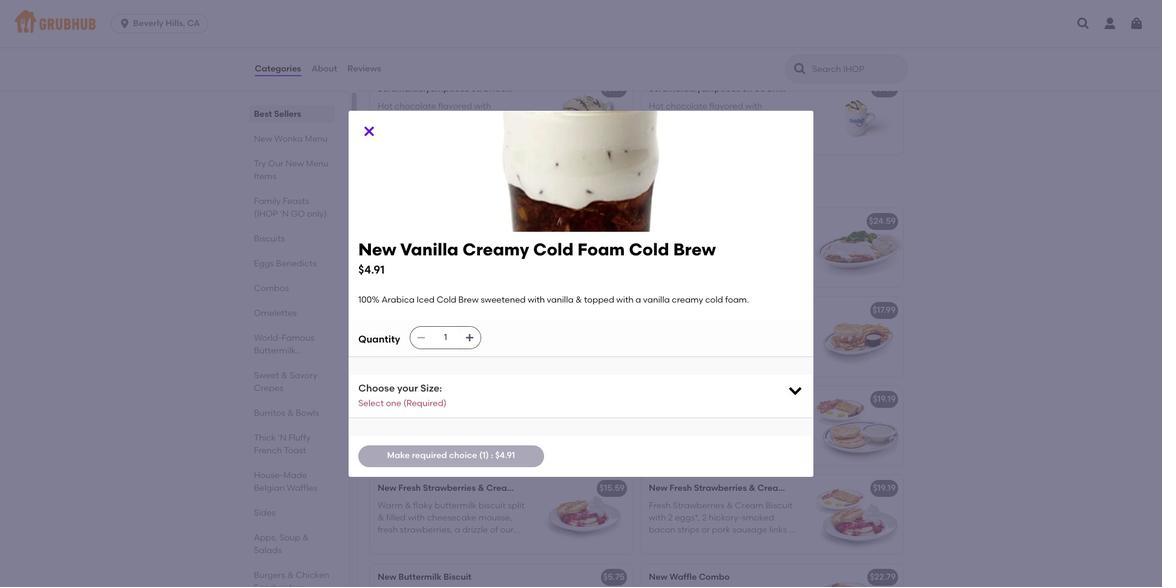 Task type: vqa. For each thing, say whether or not it's contained in the screenshot.
pesto,
no



Task type: locate. For each thing, give the bounding box(es) containing it.
1 horizontal spatial buttermilk
[[399, 573, 442, 583]]

reviews
[[348, 63, 381, 74]]

1 sauce from the left
[[422, 138, 447, 148]]

brew down new country fried steak
[[674, 239, 716, 260]]

1 horizontal spatial french
[[676, 12, 704, 22]]

buttermilk inside warm & flaky buttermilk biscuit split & filled with cheesecake mousse, fresh strawberries, a drizzle of our old-fashioned syrup, whipped topping & powdered sugar.
[[435, 501, 477, 511]]

contain down smothered
[[669, 258, 701, 268]]

drizzle down scrumdiddlyumptious strawberry hot chocolate
[[460, 125, 486, 136]]

cream down new fresh strawberries & cream biscuit combo
[[735, 501, 764, 511]]

1 horizontal spatial sweetened
[[481, 295, 526, 305]]

1 vertical spatial sausage
[[670, 436, 705, 446]]

new
[[254, 134, 273, 144], [286, 159, 304, 169], [417, 180, 446, 195], [378, 216, 397, 227], [649, 216, 668, 227], [359, 239, 397, 260], [378, 394, 397, 405], [649, 394, 668, 405], [378, 483, 397, 494], [649, 483, 668, 494], [378, 573, 397, 583], [649, 573, 668, 583]]

purple
[[457, 12, 484, 22]]

cream up links
[[758, 483, 787, 494]]

sides
[[254, 508, 276, 518]]

strawberries,
[[649, 24, 702, 34], [400, 525, 453, 535]]

best sellers
[[254, 109, 302, 119]]

1 horizontal spatial sugar.
[[465, 550, 490, 560]]

1 strawberry from the left
[[378, 113, 422, 124]]

& right 'soup' at the left bottom of page
[[303, 533, 309, 543]]

1 horizontal spatial buttermilk
[[706, 412, 748, 422]]

hickory-
[[735, 436, 768, 446], [709, 513, 742, 523]]

iced down new vanilla creamy cold foam cold brew
[[436, 234, 454, 244]]

100% arabica iced cold brew sweetened with vanilla & topped with a vanilla creamy cold foam. down new vanilla creamy cold foam cold brew $4.91
[[359, 295, 749, 305]]

of inside sliced french toast with a side of strawberries, banana and chocolate dipping sauce.
[[775, 12, 783, 22]]

warm for warm & flaky buttermilk biscuit split & filled with cheesecake mousse, fresh strawberries, a drizzle of our old-fashioned syrup, whipped topping & powdered sugar.
[[378, 501, 403, 511]]

0 horizontal spatial $4.91
[[359, 263, 385, 277]]

hot
[[520, 84, 535, 94], [803, 84, 818, 94], [378, 101, 393, 111], [649, 101, 664, 111]]

cream up split
[[487, 483, 515, 494]]

:
[[491, 451, 493, 461]]

new inside button
[[378, 394, 397, 405]]

link
[[415, 36, 429, 47]]

bacon
[[449, 24, 476, 34], [684, 448, 710, 459], [649, 525, 676, 535]]

2 horizontal spatial bacon
[[684, 448, 710, 459]]

1 horizontal spatial topping,
[[687, 125, 722, 136]]

beef down 'steak'
[[728, 234, 747, 244]]

foam for new vanilla creamy cold foam cold brew
[[486, 216, 510, 227]]

&
[[473, 246, 479, 256], [576, 295, 582, 305], [282, 371, 288, 381], [745, 394, 752, 405], [288, 408, 294, 418], [676, 412, 683, 422], [736, 448, 743, 459], [478, 483, 485, 494], [749, 483, 756, 494], [405, 501, 411, 511], [727, 501, 733, 511], [378, 513, 384, 523], [789, 525, 796, 535], [303, 533, 309, 543], [412, 550, 419, 560], [288, 571, 294, 581]]

links,
[[707, 436, 727, 446]]

combo
[[781, 394, 812, 405], [819, 483, 850, 494], [699, 573, 730, 583]]

of down scrumdiddlyumptious jr. strawberry hot chocolate
[[759, 125, 767, 136]]

menu down new wonka menu at the top left
[[306, 159, 329, 169]]

browns. inside fresh strawberries & cream biscuit with 2 eggs*, 2 hickory-smoked bacon strips or pork sausage links & hash browns.
[[671, 537, 703, 548]]

of inside warm & flaky buttermilk biscuit split & filled with cheesecake mousse, fresh strawberries, a drizzle of our old-fashioned syrup, whipped topping & powdered sugar.
[[490, 525, 498, 535]]

'n inside "thick 'n fluffy french toast"
[[278, 433, 287, 443]]

buttermilk for new buttermilk biscuit
[[399, 573, 442, 583]]

1 horizontal spatial creamy
[[672, 295, 704, 305]]

0 horizontal spatial whipped
[[378, 125, 414, 136]]

cold down a golden-battered beef steak smothered in hearty gravy.  *gravy may contain pork.
[[706, 295, 724, 305]]

hash down gravy,
[[745, 448, 765, 459]]

about button
[[311, 47, 338, 91]]

with inside fresh strawberries & cream biscuit with 2 eggs*, 2 hickory-smoked bacon strips or pork sausage links & hash browns.
[[649, 513, 666, 523]]

& left gravy
[[745, 394, 752, 405]]

new for new fresh strawberries & cream biscuit
[[378, 483, 397, 494]]

creamy down new vanilla creamy cold foam cold brew
[[433, 258, 465, 268]]

& up filled
[[405, 501, 411, 511]]

arabica up tender
[[382, 295, 415, 305]]

flavored for jr.
[[710, 101, 744, 111]]

gravy. inside a golden-battered beef steak smothered in hearty gravy.  *gravy may contain pork.
[[734, 246, 758, 256]]

0 horizontal spatial flavored
[[439, 101, 472, 111]]

1 horizontal spatial sauce
[[693, 138, 718, 148]]

brew inside new vanilla creamy cold foam cold brew $4.91
[[674, 239, 716, 260]]

2 vertical spatial combo
[[699, 573, 730, 583]]

buttermilk inside warm & flaky buttermilk biscuit served with hearty gravy, 2 eggs*, 2 pork sausage links, 2 hickory- smoked bacon strips & hash browns. *gravy may contain pork.
[[706, 412, 748, 422]]

sliced
[[649, 12, 674, 22]]

flaky inside warm & flaky buttermilk biscuit served with hearty gravy, 2 eggs*, 2 pork sausage links, 2 hickory- smoked bacon strips & hash browns. *gravy may contain pork.
[[685, 412, 704, 422]]

0 horizontal spatial warm
[[378, 501, 403, 511]]

menu inside try our new menu items
[[306, 159, 329, 169]]

1 horizontal spatial glitter
[[759, 138, 783, 148]]

iced
[[436, 234, 454, 244], [417, 295, 435, 305]]

brew inside the '100% arabica iced cold brew sweetened with vanilla & topped with a vanilla creamy cold foam.'
[[478, 234, 498, 244]]

in inside a golden-battered beef steak smothered in hearty gravy.  *gravy may contain pork.
[[696, 246, 703, 256]]

scrumdiddlyumptious for scrumdiddlyumptious jr. strawberry hot chocolate
[[649, 84, 741, 94]]

1 horizontal spatial warm
[[649, 412, 674, 422]]

eggs*, down gravy
[[760, 424, 785, 434]]

1 glitter from the left
[[487, 138, 512, 148]]

0 vertical spatial browns.
[[767, 448, 799, 459]]

1 wonka's perfectly purple pancake, 1 scrambled egg, 1 bacon strip and 1 sausage link button
[[371, 0, 632, 66]]

0 vertical spatial iced
[[436, 234, 454, 244]]

drizzle for jr.
[[731, 125, 757, 136]]

2 $19.19 from the top
[[874, 483, 896, 494]]

contain inside a golden-battered beef steak smothered in hearty gravy.  *gravy may contain pork.
[[669, 258, 701, 268]]

1 horizontal spatial browns.
[[767, 448, 799, 459]]

1 vertical spatial combo
[[819, 483, 850, 494]]

0 horizontal spatial scrumdiddlyumptious
[[378, 84, 469, 94]]

golden-
[[657, 234, 690, 244]]

eggs
[[254, 259, 274, 269]]

new for new buttermilk biscuit & gravy combo
[[649, 394, 668, 405]]

0 horizontal spatial in
[[483, 323, 491, 333]]

flaky for hearty
[[685, 412, 704, 422]]

gold for jr.
[[738, 138, 757, 148]]

0 horizontal spatial may
[[649, 258, 667, 268]]

hearty inside a golden-battered beef steak smothered in hearty gravy.  *gravy may contain pork.
[[705, 246, 732, 256]]

new vanilla creamy cold foam cold brew image
[[541, 209, 632, 287]]

new wonka menu
[[254, 134, 328, 144]]

1 vertical spatial smoked
[[742, 513, 775, 523]]

brew down new vanilla creamy cold foam cold brew
[[478, 234, 498, 244]]

categories button
[[254, 47, 302, 91]]

drizzle inside warm & flaky buttermilk biscuit split & filled with cheesecake mousse, fresh strawberries, a drizzle of our old-fashioned syrup, whipped topping & powdered sugar.
[[463, 525, 488, 535]]

may
[[649, 258, 667, 268], [680, 461, 698, 471]]

& down pancakes
[[282, 371, 288, 381]]

contain
[[669, 258, 701, 268], [700, 461, 731, 471]]

sugar.
[[378, 150, 403, 160], [649, 150, 674, 160], [465, 550, 490, 560]]

1 horizontal spatial iced
[[436, 234, 454, 244]]

required
[[412, 451, 447, 461]]

new buttermilk biscuit
[[378, 573, 472, 583]]

0 vertical spatial try
[[254, 159, 266, 169]]

1 vertical spatial 'n
[[278, 433, 287, 443]]

1 vertical spatial may
[[680, 461, 698, 471]]

2 hot chocolate flavored with strawberry syrup, topped with whipped topping, a drizzle of chocolate sauce and gold glitter sugar. from the left
[[649, 101, 783, 160]]

in down battered on the right of page
[[696, 246, 703, 256]]

hearty up links, at bottom
[[698, 424, 724, 434]]

famous
[[282, 333, 315, 343]]

sausage for scrambled
[[378, 36, 413, 47]]

1 flavored from the left
[[439, 101, 472, 111]]

new breakfast biscuit sandwich image
[[541, 387, 632, 465]]

toast
[[706, 12, 728, 22]]

chocolate
[[757, 24, 799, 34], [395, 101, 436, 111], [666, 101, 708, 111], [378, 138, 420, 148], [649, 138, 691, 148]]

0 horizontal spatial foam.
[[487, 258, 511, 268]]

1 horizontal spatial pork.
[[733, 461, 754, 471]]

bacon inside 1 wonka's perfectly purple pancake, 1 scrambled egg, 1 bacon strip and 1 sausage link
[[449, 24, 476, 34]]

strawberry for scrumdiddlyumptious jr. strawberry hot chocolate
[[649, 113, 693, 124]]

buttermilk
[[706, 412, 748, 422], [435, 501, 477, 511]]

strawberry down 1 wonka's perfectly purple pancake, 1 scrambled egg, 1 bacon strip and 1 sausage link button
[[471, 84, 517, 94]]

sausage inside 1 wonka's perfectly purple pancake, 1 scrambled egg, 1 bacon strip and 1 sausage link
[[378, 36, 413, 47]]

biscuit inside warm & flaky buttermilk biscuit split & filled with cheesecake mousse, fresh strawberries, a drizzle of our old-fashioned syrup, whipped topping & powdered sugar.
[[479, 501, 506, 511]]

2 horizontal spatial sugar.
[[649, 150, 674, 160]]

& up sandwiches
[[288, 571, 294, 581]]

1 hot chocolate flavored with strawberry syrup, topped with whipped topping, a drizzle of chocolate sauce and gold glitter sugar. from the left
[[378, 101, 512, 160]]

1 $19.19 from the top
[[874, 394, 896, 405]]

brew
[[534, 216, 555, 227], [478, 234, 498, 244], [674, 239, 716, 260], [459, 295, 479, 305]]

0 vertical spatial pork
[[649, 436, 668, 446]]

new vanilla creamy cold foam cold brew
[[378, 216, 555, 227]]

2 vertical spatial bacon
[[649, 525, 676, 535]]

1 vertical spatial our
[[391, 180, 414, 195]]

1 vertical spatial cold
[[706, 295, 724, 305]]

buttermilk for links,
[[706, 412, 748, 422]]

1 right pancake, at the top left of page
[[526, 12, 529, 22]]

0 vertical spatial our
[[269, 159, 284, 169]]

vanilla inside new vanilla creamy cold foam cold brew $4.91
[[400, 239, 459, 260]]

new country fried steak
[[649, 216, 753, 227]]

hash up new waffle combo
[[649, 537, 669, 548]]

0 horizontal spatial strawberries,
[[400, 525, 453, 535]]

flaky up cheesecake
[[413, 501, 433, 511]]

country
[[670, 216, 704, 227]]

2 strawberry from the left
[[649, 113, 693, 124]]

1 horizontal spatial flaky
[[685, 412, 704, 422]]

french
[[676, 12, 704, 22], [254, 446, 283, 456]]

strip
[[478, 24, 496, 34]]

eggs benedicts
[[254, 259, 317, 269]]

flaky inside warm & flaky buttermilk biscuit split & filled with cheesecake mousse, fresh strawberries, a drizzle of our old-fashioned syrup, whipped topping & powdered sugar.
[[413, 501, 433, 511]]

0 vertical spatial buttermilk
[[254, 346, 296, 356]]

biscuit for mousse,
[[479, 501, 506, 511]]

1 horizontal spatial *gravy
[[760, 246, 789, 256]]

0 horizontal spatial combo
[[699, 573, 730, 583]]

syrup, up powdered
[[441, 537, 465, 548]]

try our new menu items up new vanilla creamy cold foam cold brew
[[368, 180, 522, 195]]

iced up slow-
[[417, 295, 435, 305]]

2 chocolate from the left
[[820, 84, 864, 94]]

0 horizontal spatial buttermilk
[[254, 346, 296, 356]]

+
[[622, 216, 627, 227]]

foam. down new vanilla creamy cold foam cold brew
[[487, 258, 511, 268]]

a
[[649, 234, 655, 244]]

hearty down battered on the right of page
[[705, 246, 732, 256]]

foam down $4.91 +
[[578, 239, 625, 260]]

0 vertical spatial creamy
[[433, 258, 465, 268]]

1 vertical spatial menu
[[306, 159, 329, 169]]

$22.79
[[871, 573, 896, 583]]

1 vertical spatial foam.
[[726, 295, 749, 305]]

& down gravy,
[[736, 448, 743, 459]]

hearty inside warm & flaky buttermilk biscuit served with hearty gravy, 2 eggs*, 2 pork sausage links, 2 hickory- smoked bacon strips & hash browns. *gravy may contain pork.
[[698, 424, 724, 434]]

french down thick
[[254, 446, 283, 456]]

100% arabica iced cold brew sweetened with vanilla & topped with a vanilla creamy cold foam. down new vanilla creamy cold foam cold brew
[[378, 234, 512, 268]]

1 horizontal spatial creamy
[[463, 239, 529, 260]]

new for new fresh strawberries & cream biscuit combo
[[649, 483, 668, 494]]

warm
[[649, 412, 674, 422], [378, 501, 403, 511]]

2 topping, from the left
[[687, 125, 722, 136]]

salads
[[254, 546, 282, 556]]

biscuit inside fresh strawberries & cream biscuit with 2 eggs*, 2 hickory-smoked bacon strips or pork sausage links & hash browns.
[[766, 501, 793, 511]]

iced inside the '100% arabica iced cold brew sweetened with vanilla & topped with a vanilla creamy cold foam.'
[[436, 234, 454, 244]]

sauce
[[422, 138, 447, 148], [693, 138, 718, 148]]

0 horizontal spatial chocolate
[[537, 84, 580, 94]]

1 horizontal spatial whipped
[[467, 537, 503, 548]]

beef down tender
[[378, 335, 397, 345]]

glitter
[[487, 138, 512, 148], [759, 138, 783, 148]]

1 scrumdiddlyumptious from the left
[[378, 84, 469, 94]]

0 vertical spatial in
[[696, 246, 703, 256]]

warm & flaky buttermilk biscuit served with hearty gravy, 2 eggs*, 2 pork sausage links, 2 hickory- smoked bacon strips & hash browns. *gravy may contain pork.
[[649, 412, 799, 471]]

gravy. down slow-
[[399, 335, 423, 345]]

cream inside fresh strawberries & cream biscuit with 2 eggs*, 2 hickory-smoked bacon strips or pork sausage links & hash browns.
[[735, 501, 764, 511]]

perfectly
[[419, 12, 455, 22]]

0 vertical spatial hickory-
[[735, 436, 768, 446]]

new for new buttermilk biscuit
[[378, 573, 397, 583]]

bacon down links, at bottom
[[684, 448, 710, 459]]

french inside "thick 'n fluffy french toast"
[[254, 446, 283, 456]]

'n inside family feasts (ihop 'n go only)
[[281, 209, 289, 219]]

willy's jr. french toast dippers image
[[813, 0, 904, 66]]

strips
[[712, 448, 734, 459], [678, 525, 700, 535]]

2 scrumdiddlyumptious from the left
[[649, 84, 741, 94]]

foam up new vanilla creamy cold foam cold brew $4.91
[[486, 216, 510, 227]]

pork right or
[[712, 525, 731, 535]]

warm up filled
[[378, 501, 403, 511]]

french up sauce.
[[676, 12, 704, 22]]

strips left or
[[678, 525, 700, 535]]

with inside warm & flaky buttermilk biscuit split & filled with cheesecake mousse, fresh strawberries, a drizzle of our old-fashioned syrup, whipped topping & powdered sugar.
[[408, 513, 425, 523]]

1 vertical spatial in
[[483, 323, 491, 333]]

buttermilk up served
[[670, 394, 713, 405]]

syrup,
[[424, 113, 448, 124], [695, 113, 720, 124], [441, 537, 465, 548]]

breakfast
[[399, 394, 439, 405]]

search icon image
[[793, 62, 808, 76]]

1 vertical spatial gravy.
[[399, 335, 423, 345]]

glitter for strawberry
[[487, 138, 512, 148]]

sausage down scrambled
[[378, 36, 413, 47]]

sweetened
[[378, 246, 423, 256], [481, 295, 526, 305]]

bacon inside fresh strawberries & cream biscuit with 2 eggs*, 2 hickory-smoked bacon strips or pork sausage links & hash browns.
[[649, 525, 676, 535]]

biscuit inside warm & flaky buttermilk biscuit served with hearty gravy, 2 eggs*, 2 pork sausage links, 2 hickory- smoked bacon strips & hash browns. *gravy may contain pork.
[[750, 412, 777, 422]]

1 vertical spatial 100%
[[359, 295, 380, 305]]

menu right wonka
[[305, 134, 328, 144]]

strawberries for flaky
[[423, 483, 476, 494]]

new waffle combo
[[649, 573, 730, 583]]

0 horizontal spatial sauce
[[422, 138, 447, 148]]

items up "family"
[[254, 171, 277, 182]]

scrumdiddlyumptious down sauce.
[[649, 84, 741, 94]]

0 horizontal spatial gravy.
[[399, 335, 423, 345]]

gravy. inside tender slow-braised beef in a rich beef gravy.
[[399, 335, 423, 345]]

new vanilla creamy cold foam cold brew $4.91
[[359, 239, 716, 277]]

1 horizontal spatial strips
[[712, 448, 734, 459]]

cold down new vanilla creamy cold foam cold brew
[[467, 258, 485, 268]]

flavored for strawberry
[[439, 101, 472, 111]]

1 horizontal spatial in
[[696, 246, 703, 256]]

*gravy inside a golden-battered beef steak smothered in hearty gravy.  *gravy may contain pork.
[[760, 246, 789, 256]]

a inside warm & flaky buttermilk biscuit split & filled with cheesecake mousse, fresh strawberries, a drizzle of our old-fashioned syrup, whipped topping & powdered sugar.
[[455, 525, 461, 535]]

egg,
[[424, 24, 442, 34]]

glitter for jr.
[[759, 138, 783, 148]]

$4.91
[[602, 216, 622, 227], [359, 263, 385, 277], [495, 451, 515, 461]]

0 vertical spatial buttermilk
[[706, 412, 748, 422]]

0 horizontal spatial creamy
[[433, 258, 465, 268]]

fresh inside fresh strawberries & cream biscuit with 2 eggs*, 2 hickory-smoked bacon strips or pork sausage links & hash browns.
[[649, 501, 671, 511]]

0 horizontal spatial smoked
[[649, 448, 682, 459]]

strips down links, at bottom
[[712, 448, 734, 459]]

scrumdiddlyumptious
[[378, 84, 469, 94], [649, 84, 741, 94]]

and
[[498, 24, 514, 34], [739, 24, 755, 34], [449, 138, 465, 148], [720, 138, 736, 148]]

pork. inside warm & flaky buttermilk biscuit served with hearty gravy, 2 eggs*, 2 pork sausage links, 2 hickory- smoked bacon strips & hash browns. *gravy may contain pork.
[[733, 461, 754, 471]]

in
[[696, 246, 703, 256], [483, 323, 491, 333]]

1 vertical spatial biscuit
[[479, 501, 506, 511]]

vanilla
[[444, 246, 471, 256], [405, 258, 431, 268], [547, 295, 574, 305], [643, 295, 670, 305]]

warm inside warm & flaky buttermilk biscuit served with hearty gravy, 2 eggs*, 2 pork sausage links, 2 hickory- smoked bacon strips & hash browns. *gravy may contain pork.
[[649, 412, 674, 422]]

chocolate left $5.99
[[537, 84, 580, 94]]

browns. down or
[[671, 537, 703, 548]]

warm up served
[[649, 412, 674, 422]]

1 left wonka's at the top left
[[378, 12, 381, 22]]

1 gold from the left
[[467, 138, 485, 148]]

hot chocolate flavored with strawberry syrup, topped with whipped topping, a drizzle of chocolate sauce and gold glitter sugar. down jr.
[[649, 101, 783, 160]]

2 horizontal spatial whipped
[[649, 125, 685, 136]]

drizzle down the mousse,
[[463, 525, 488, 535]]

0 horizontal spatial french
[[254, 446, 283, 456]]

foam
[[486, 216, 510, 227], [578, 239, 625, 260]]

1 horizontal spatial smoked
[[742, 513, 775, 523]]

0 vertical spatial french
[[676, 12, 704, 22]]

hearty
[[705, 246, 732, 256], [698, 424, 724, 434]]

strawberries up cheesecake
[[423, 483, 476, 494]]

2 horizontal spatial buttermilk
[[670, 394, 713, 405]]

items up new vanilla creamy cold foam cold brew
[[487, 180, 522, 195]]

strawberries, inside warm & flaky buttermilk biscuit split & filled with cheesecake mousse, fresh strawberries, a drizzle of our old-fashioned syrup, whipped topping & powdered sugar.
[[400, 525, 453, 535]]

Input item quantity number field
[[433, 327, 459, 349]]

2
[[753, 424, 758, 434], [787, 424, 792, 434], [729, 436, 733, 446], [668, 513, 673, 523], [702, 513, 707, 523]]

pork inside fresh strawberries & cream biscuit with 2 eggs*, 2 hickory-smoked bacon strips or pork sausage links & hash browns.
[[712, 525, 731, 535]]

smoked down served
[[649, 448, 682, 459]]

1
[[378, 12, 381, 22], [526, 12, 529, 22], [444, 24, 447, 34], [516, 24, 520, 34]]

main navigation navigation
[[0, 0, 1163, 47]]

hot chocolate flavored with strawberry syrup, topped with whipped topping, a drizzle of chocolate sauce and gold glitter sugar. for strawberry
[[378, 101, 512, 160]]

scrumdiddlyumptious strawberry hot chocolate image
[[541, 76, 632, 155]]

pork
[[649, 436, 668, 446], [712, 525, 731, 535]]

2 vertical spatial $4.91
[[495, 451, 515, 461]]

sugar. inside warm & flaky buttermilk biscuit split & filled with cheesecake mousse, fresh strawberries, a drizzle of our old-fashioned syrup, whipped topping & powdered sugar.
[[465, 550, 490, 560]]

smoked up links
[[742, 513, 775, 523]]

1 horizontal spatial try
[[368, 180, 388, 195]]

0 vertical spatial foam.
[[487, 258, 511, 268]]

1 horizontal spatial hot chocolate flavored with strawberry syrup, topped with whipped topping, a drizzle of chocolate sauce and gold glitter sugar.
[[649, 101, 783, 160]]

2 strawberry from the left
[[755, 84, 801, 94]]

& up fresh strawberries & cream biscuit with 2 eggs*, 2 hickory-smoked bacon strips or pork sausage links & hash browns.
[[749, 483, 756, 494]]

& inside burgers & chicken sandwiches
[[288, 571, 294, 581]]

hash
[[745, 448, 765, 459], [649, 537, 669, 548]]

bacon down purple
[[449, 24, 476, 34]]

0 horizontal spatial strawberry
[[471, 84, 517, 94]]

of down the mousse,
[[490, 525, 498, 535]]

1 horizontal spatial $4.91
[[495, 451, 515, 461]]

0 horizontal spatial biscuit
[[479, 501, 506, 511]]

2 gold from the left
[[738, 138, 757, 148]]

0 vertical spatial gravy.
[[734, 246, 758, 256]]

cream for biscuit
[[487, 483, 515, 494]]

hickory- inside fresh strawberries & cream biscuit with 2 eggs*, 2 hickory-smoked bacon strips or pork sausage links & hash browns.
[[709, 513, 742, 523]]

new fresh strawberries & cream biscuit image
[[541, 476, 632, 554]]

1 horizontal spatial try our new menu items
[[368, 180, 522, 195]]

flavored down scrumdiddlyumptious strawberry hot chocolate
[[439, 101, 472, 111]]

2 sauce from the left
[[693, 138, 718, 148]]

new inside new vanilla creamy cold foam cold brew $4.91
[[359, 239, 397, 260]]

0 vertical spatial 100%
[[378, 234, 399, 244]]

new fresh strawberries & cream biscuit
[[378, 483, 545, 494]]

items
[[254, 171, 277, 182], [487, 180, 522, 195]]

glitter down scrumdiddlyumptious strawberry hot chocolate
[[487, 138, 512, 148]]

size:
[[421, 383, 442, 394]]

try
[[254, 159, 266, 169], [368, 180, 388, 195]]

& inside world-famous buttermilk pancakes sweet & savory crepes
[[282, 371, 288, 381]]

drizzle down jr.
[[731, 125, 757, 136]]

0 vertical spatial smoked
[[649, 448, 682, 459]]

1 vertical spatial pork.
[[733, 461, 754, 471]]

2 glitter from the left
[[759, 138, 783, 148]]

menu up new vanilla creamy cold foam cold brew
[[449, 180, 484, 195]]

bacon left or
[[649, 525, 676, 535]]

new country fried steak image
[[813, 209, 904, 287]]

hot chocolate flavored with strawberry syrup, topped with whipped topping, a drizzle of chocolate sauce and gold glitter sugar. down scrumdiddlyumptious strawberry hot chocolate
[[378, 101, 512, 160]]

syrup, down scrumdiddlyumptious jr. strawberry hot chocolate
[[695, 113, 720, 124]]

chocolate down search ihop search field
[[820, 84, 864, 94]]

1 vertical spatial browns.
[[671, 537, 703, 548]]

your
[[397, 383, 418, 394]]

1 vertical spatial buttermilk
[[670, 394, 713, 405]]

sugar. for scrumdiddlyumptious jr. strawberry hot chocolate
[[649, 150, 674, 160]]

beef
[[728, 234, 747, 244], [463, 323, 481, 333], [378, 335, 397, 345]]

& down new fresh strawberries & cream biscuit combo
[[727, 501, 733, 511]]

contain down links, at bottom
[[700, 461, 731, 471]]

2 flavored from the left
[[710, 101, 744, 111]]

svg image
[[119, 18, 131, 30], [362, 124, 377, 138]]

whipped for scrumdiddlyumptious strawberry hot chocolate
[[378, 125, 414, 136]]

bowls
[[296, 408, 320, 418]]

0 vertical spatial biscuit
[[750, 412, 777, 422]]

biscuit down gravy
[[750, 412, 777, 422]]

sausage inside fresh strawberries & cream biscuit with 2 eggs*, 2 hickory-smoked bacon strips or pork sausage links & hash browns.
[[733, 525, 768, 535]]

1 topping, from the left
[[416, 125, 450, 136]]

syrup, for jr.
[[695, 113, 720, 124]]

creamy for new vanilla creamy cold foam cold brew $4.91
[[463, 239, 529, 260]]

new for new vanilla creamy cold foam cold brew $4.91
[[359, 239, 397, 260]]

vanilla for new vanilla creamy cold foam cold brew
[[399, 216, 427, 227]]

sauce for strawberry
[[422, 138, 447, 148]]

bacon inside warm & flaky buttermilk biscuit served with hearty gravy, 2 eggs*, 2 pork sausage links, 2 hickory- smoked bacon strips & hash browns. *gravy may contain pork.
[[684, 448, 710, 459]]

sausage left links
[[733, 525, 768, 535]]

menu
[[305, 134, 328, 144], [306, 159, 329, 169], [449, 180, 484, 195]]

1 vertical spatial creamy
[[672, 295, 704, 305]]

tender slow-braised beef in a rich beef gravy.
[[378, 323, 516, 345]]

cream for biscuit
[[758, 483, 787, 494]]

svg image
[[1077, 16, 1091, 31], [1130, 16, 1145, 31], [417, 333, 426, 343], [465, 333, 475, 343], [787, 382, 804, 399]]

in left rich
[[483, 323, 491, 333]]

creamy inside new vanilla creamy cold foam cold brew $4.91
[[463, 239, 529, 260]]

warm inside warm & flaky buttermilk biscuit split & filled with cheesecake mousse, fresh strawberries, a drizzle of our old-fashioned syrup, whipped topping & powdered sugar.
[[378, 501, 403, 511]]

beef inside a golden-battered beef steak smothered in hearty gravy.  *gravy may contain pork.
[[728, 234, 747, 244]]

0 vertical spatial strawberries,
[[649, 24, 702, 34]]

'n right thick
[[278, 433, 287, 443]]

1 horizontal spatial scrumdiddlyumptious
[[649, 84, 741, 94]]

1 horizontal spatial biscuit
[[750, 412, 777, 422]]

topped down new vanilla creamy cold foam cold brew 'image'
[[584, 295, 615, 305]]

gold down jr.
[[738, 138, 757, 148]]

try our new menu items down new wonka menu at the top left
[[254, 159, 329, 182]]

cream
[[487, 483, 515, 494], [758, 483, 787, 494], [735, 501, 764, 511]]

strawberries up or
[[673, 501, 725, 511]]

pork down served
[[649, 436, 668, 446]]

1 horizontal spatial flavored
[[710, 101, 744, 111]]

0 vertical spatial pork.
[[703, 258, 724, 268]]

& up fresh
[[378, 513, 384, 523]]

0 horizontal spatial glitter
[[487, 138, 512, 148]]

smoked inside warm & flaky buttermilk biscuit served with hearty gravy, 2 eggs*, 2 pork sausage links, 2 hickory- smoked bacon strips & hash browns. *gravy may contain pork.
[[649, 448, 682, 459]]

glitter down scrumdiddlyumptious jr. strawberry hot chocolate
[[759, 138, 783, 148]]

chocolate inside sliced french toast with a side of strawberries, banana and chocolate dipping sauce.
[[757, 24, 799, 34]]

*gravy down served
[[649, 461, 678, 471]]

beef right braised
[[463, 323, 481, 333]]

0 horizontal spatial svg image
[[119, 18, 131, 30]]

creamy for new vanilla creamy cold foam cold brew
[[429, 216, 462, 227]]

sausage inside warm & flaky buttermilk biscuit served with hearty gravy, 2 eggs*, 2 pork sausage links, 2 hickory- smoked bacon strips & hash browns. *gravy may contain pork.
[[670, 436, 705, 446]]

foam inside new vanilla creamy cold foam cold brew $4.91
[[578, 239, 625, 260]]

hearty for battered
[[705, 246, 732, 256]]

2 horizontal spatial $4.91
[[602, 216, 622, 227]]

hickory- up or
[[709, 513, 742, 523]]

foam. down a golden-battered beef steak smothered in hearty gravy.  *gravy may contain pork.
[[726, 295, 749, 305]]

0 horizontal spatial flaky
[[413, 501, 433, 511]]

biscuit up the mousse,
[[479, 501, 506, 511]]

1 vertical spatial warm
[[378, 501, 403, 511]]



Task type: describe. For each thing, give the bounding box(es) containing it.
0 vertical spatial 100% arabica iced cold brew sweetened with vanilla & topped with a vanilla creamy cold foam.
[[378, 234, 512, 268]]

& inside apps, soup & salads
[[303, 533, 309, 543]]

french inside sliced french toast with a side of strawberries, banana and chocolate dipping sauce.
[[676, 12, 704, 22]]

made
[[284, 471, 308, 481]]

may inside a golden-battered beef steak smothered in hearty gravy.  *gravy may contain pork.
[[649, 258, 667, 268]]

fresh
[[378, 525, 398, 535]]

1 wonka's perfectly purple pancake, 1 scrambled egg, 1 bacon strip and 1 sausage link
[[378, 12, 529, 47]]

0 horizontal spatial items
[[254, 171, 277, 182]]

sandwich
[[471, 394, 512, 405]]

side
[[756, 12, 773, 22]]

eggs*, inside warm & flaky buttermilk biscuit served with hearty gravy, 2 eggs*, 2 pork sausage links, 2 hickory- smoked bacon strips & hash browns. *gravy may contain pork.
[[760, 424, 785, 434]]

svg image inside beverly hills, ca button
[[119, 18, 131, 30]]

0 vertical spatial combo
[[781, 394, 812, 405]]

fresh for &
[[399, 483, 421, 494]]

sweet
[[254, 371, 280, 381]]

strips inside fresh strawberries & cream biscuit with 2 eggs*, 2 hickory-smoked bacon strips or pork sausage links & hash browns.
[[678, 525, 700, 535]]

beef for in
[[463, 323, 481, 333]]

sandwiches
[[254, 583, 304, 587]]

1 horizontal spatial our
[[391, 180, 414, 195]]

hash inside fresh strawberries & cream biscuit with 2 eggs*, 2 hickory-smoked bacon strips or pork sausage links & hash browns.
[[649, 537, 669, 548]]

tender slow-braised beef in a rich beef gravy. button
[[371, 298, 632, 376]]

pork. inside a golden-battered beef steak smothered in hearty gravy.  *gravy may contain pork.
[[703, 258, 724, 268]]

1 down pancake, at the top left of page
[[516, 24, 520, 34]]

1 horizontal spatial cold
[[706, 295, 724, 305]]

1 strawberry from the left
[[471, 84, 517, 94]]

categories
[[255, 63, 301, 74]]

pancakes
[[254, 359, 294, 369]]

warm for warm & flaky buttermilk biscuit served with hearty gravy, 2 eggs*, 2 pork sausage links, 2 hickory- smoked bacon strips & hash browns. *gravy may contain pork.
[[649, 412, 674, 422]]

world-famous buttermilk pancakes sweet & savory crepes
[[254, 333, 318, 394]]

new fresh strawberries & cream biscuit combo image
[[813, 476, 904, 554]]

new for new wonka menu
[[254, 134, 273, 144]]

family
[[254, 196, 281, 207]]

whipped for scrumdiddlyumptious jr. strawberry hot chocolate
[[649, 125, 685, 136]]

& up the mousse,
[[478, 483, 485, 494]]

contain inside warm & flaky buttermilk biscuit served with hearty gravy, 2 eggs*, 2 pork sausage links, 2 hickory- smoked bacon strips & hash browns. *gravy may contain pork.
[[700, 461, 731, 471]]

0 horizontal spatial sweetened
[[378, 246, 423, 256]]

fresh for strawberries
[[670, 483, 692, 494]]

topped down scrumdiddlyumptious strawberry hot chocolate
[[450, 113, 481, 124]]

$4.91 inside new vanilla creamy cold foam cold brew $4.91
[[359, 263, 385, 277]]

gold for strawberry
[[467, 138, 485, 148]]

*gravy inside warm & flaky buttermilk biscuit served with hearty gravy, 2 eggs*, 2 pork sausage links, 2 hickory- smoked bacon strips & hash browns. *gravy may contain pork.
[[649, 461, 678, 471]]

(ihop
[[254, 209, 279, 219]]

topping, for jr.
[[687, 125, 722, 136]]

sausage for with
[[670, 436, 705, 446]]

beef for steak
[[728, 234, 747, 244]]

topping
[[378, 550, 410, 560]]

make required choice (1) : $4.91
[[387, 451, 515, 461]]

new fresh strawberries & cream biscuit combo
[[649, 483, 850, 494]]

1 horizontal spatial foam.
[[726, 295, 749, 305]]

soup
[[280, 533, 301, 543]]

select
[[359, 399, 384, 409]]

(required)
[[404, 399, 447, 409]]

a inside sliced french toast with a side of strawberries, banana and chocolate dipping sauce.
[[749, 12, 754, 22]]

& down new vanilla creamy cold foam cold brew 'image'
[[576, 295, 582, 305]]

sauce.
[[683, 36, 710, 47]]

topped down jr.
[[722, 113, 752, 124]]

buttermilk for drizzle
[[435, 501, 477, 511]]

strawberries for &
[[694, 483, 747, 494]]

smothered
[[649, 246, 694, 256]]

buttermilk for new buttermilk biscuit & gravy combo
[[670, 394, 713, 405]]

combos
[[254, 283, 289, 294]]

fried
[[706, 216, 727, 227]]

new for new country fried steak
[[649, 216, 668, 227]]

biscuit inside button
[[441, 394, 469, 405]]

reviews button
[[347, 47, 382, 91]]

hearty for flaky
[[698, 424, 724, 434]]

a golden-battered beef steak smothered in hearty gravy.  *gravy may contain pork.
[[649, 234, 789, 268]]

drizzle for strawberry
[[460, 125, 486, 136]]

or
[[702, 525, 710, 535]]

pancake,
[[486, 12, 524, 22]]

gravy. for hearty
[[734, 246, 758, 256]]

& down new vanilla creamy cold foam cold brew
[[473, 246, 479, 256]]

flaky for filled
[[413, 501, 433, 511]]

with inside warm & flaky buttermilk biscuit served with hearty gravy, 2 eggs*, 2 pork sausage links, 2 hickory- smoked bacon strips & hash browns. *gravy may contain pork.
[[679, 424, 696, 434]]

beverly hills, ca
[[133, 18, 200, 28]]

and inside sliced french toast with a side of strawberries, banana and chocolate dipping sauce.
[[739, 24, 755, 34]]

new chicken biscuit sandwich image
[[813, 298, 904, 376]]

100% inside the '100% arabica iced cold brew sweetened with vanilla & topped with a vanilla creamy cold foam.'
[[378, 234, 399, 244]]

fluffy
[[289, 433, 311, 443]]

browns. inside warm & flaky buttermilk biscuit served with hearty gravy, 2 eggs*, 2 pork sausage links, 2 hickory- smoked bacon strips & hash browns. *gravy may contain pork.
[[767, 448, 799, 459]]

fresh strawberries & cream biscuit with 2 eggs*, 2 hickory-smoked bacon strips or pork sausage links & hash browns.
[[649, 501, 796, 548]]

crepes
[[254, 383, 284, 394]]

sugar. for scrumdiddlyumptious strawberry hot chocolate
[[378, 150, 403, 160]]

brew up braised
[[459, 295, 479, 305]]

$19.19 for warm & flaky buttermilk biscuit served with hearty gravy, 2 eggs*, 2 pork sausage links, 2 hickory- smoked bacon strips & hash browns. *gravy may contain pork.
[[874, 394, 896, 405]]

gravy. for beef
[[399, 335, 423, 345]]

pork inside warm & flaky buttermilk biscuit served with hearty gravy, 2 eggs*, 2 pork sausage links, 2 hickory- smoked bacon strips & hash browns. *gravy may contain pork.
[[649, 436, 668, 446]]

$19.19 for fresh strawberries & cream biscuit with 2 eggs*, 2 hickory-smoked bacon strips or pork sausage links & hash browns.
[[874, 483, 896, 494]]

scrumdiddlyumptious for scrumdiddlyumptious strawberry hot chocolate
[[378, 84, 469, 94]]

new breakfast biscuit sandwich button
[[371, 387, 632, 465]]

new buttermilk biscuit & gravy combo image
[[813, 387, 904, 465]]

syrup, inside warm & flaky buttermilk biscuit split & filled with cheesecake mousse, fresh strawberries, a drizzle of our old-fashioned syrup, whipped topping & powdered sugar.
[[441, 537, 465, 548]]

vanilla for new vanilla creamy cold foam cold brew $4.91
[[400, 239, 459, 260]]

1 horizontal spatial svg image
[[362, 124, 377, 138]]

jr.
[[743, 84, 753, 94]]

new for new waffle combo
[[649, 573, 668, 583]]

scrumdiddlyumptious jr. strawberry hot chocolate image
[[813, 76, 904, 155]]

0 vertical spatial menu
[[305, 134, 328, 144]]

& up served
[[676, 412, 683, 422]]

strawberries inside fresh strawberries & cream biscuit with 2 eggs*, 2 hickory-smoked bacon strips or pork sausage links & hash browns.
[[673, 501, 725, 511]]

eggs*, inside fresh strawberries & cream biscuit with 2 eggs*, 2 hickory-smoked bacon strips or pork sausage links & hash browns.
[[675, 513, 700, 523]]

& down fashioned
[[412, 550, 419, 560]]

a inside tender slow-braised beef in a rich beef gravy.
[[493, 323, 498, 333]]

a inside the '100% arabica iced cold brew sweetened with vanilla & topped with a vanilla creamy cold foam.'
[[397, 258, 403, 268]]

thick 'n fluffy french toast
[[254, 433, 311, 456]]

sliced french toast with a side of strawberries, banana and chocolate dipping sauce. button
[[642, 0, 904, 66]]

old-
[[378, 537, 396, 548]]

topped down new vanilla creamy cold foam cold brew
[[481, 246, 512, 256]]

waffles
[[287, 483, 318, 494]]

house-
[[254, 471, 284, 481]]

go
[[291, 209, 305, 219]]

try inside try our new menu items
[[254, 159, 266, 169]]

and inside 1 wonka's perfectly purple pancake, 1 scrambled egg, 1 bacon strip and 1 sausage link
[[498, 24, 514, 34]]

new buttermilk biscuit image
[[541, 565, 632, 587]]

hills,
[[166, 18, 185, 28]]

jr. magical breakfast medley image
[[541, 0, 632, 66]]

1 right egg,
[[444, 24, 447, 34]]

0 horizontal spatial cold
[[467, 258, 485, 268]]

new pot roast image
[[541, 298, 632, 376]]

(1)
[[479, 451, 489, 461]]

dipping
[[649, 36, 681, 47]]

battered
[[690, 234, 726, 244]]

syrup, for strawberry
[[424, 113, 448, 124]]

strawberry for scrumdiddlyumptious strawberry hot chocolate
[[378, 113, 422, 124]]

chicken
[[296, 571, 330, 581]]

$24.59
[[870, 216, 896, 227]]

world-
[[254, 333, 282, 343]]

$4.91 +
[[602, 216, 627, 227]]

brew up new vanilla creamy cold foam cold brew $4.91
[[534, 216, 555, 227]]

cheesecake
[[427, 513, 477, 523]]

strips inside warm & flaky buttermilk biscuit served with hearty gravy, 2 eggs*, 2 pork sausage links, 2 hickory- smoked bacon strips & hash browns. *gravy may contain pork.
[[712, 448, 734, 459]]

thick
[[254, 433, 276, 443]]

choose your size: select one (required)
[[359, 383, 447, 409]]

benedicts
[[276, 259, 317, 269]]

choice
[[449, 451, 477, 461]]

make
[[387, 451, 410, 461]]

beverly
[[133, 18, 164, 28]]

wonka
[[275, 134, 303, 144]]

& left bowls
[[288, 408, 294, 418]]

new waffle combo image
[[813, 565, 904, 587]]

toast
[[284, 446, 307, 456]]

powdered
[[421, 550, 463, 560]]

hickory- inside warm & flaky buttermilk biscuit served with hearty gravy, 2 eggs*, 2 pork sausage links, 2 hickory- smoked bacon strips & hash browns. *gravy may contain pork.
[[735, 436, 768, 446]]

& right links
[[789, 525, 796, 535]]

biscuit for eggs*,
[[750, 412, 777, 422]]

of down scrumdiddlyumptious strawberry hot chocolate
[[488, 125, 496, 136]]

buttermilk inside world-famous buttermilk pancakes sweet & savory crepes
[[254, 346, 296, 356]]

with inside sliced french toast with a side of strawberries, banana and chocolate dipping sauce.
[[730, 12, 747, 22]]

1 chocolate from the left
[[537, 84, 580, 94]]

scrumdiddlyumptious jr. strawberry hot chocolate
[[649, 84, 864, 94]]

Search IHOP search field
[[812, 64, 904, 75]]

1 vertical spatial arabica
[[382, 295, 415, 305]]

may inside warm & flaky buttermilk biscuit served with hearty gravy, 2 eggs*, 2 pork sausage links, 2 hickory- smoked bacon strips & hash browns. *gravy may contain pork.
[[680, 461, 698, 471]]

waffle
[[670, 573, 697, 583]]

2 vertical spatial beef
[[378, 335, 397, 345]]

apps,
[[254, 533, 278, 543]]

only)
[[308, 209, 327, 219]]

0 vertical spatial arabica
[[401, 234, 434, 244]]

$3.60
[[874, 84, 896, 94]]

links
[[770, 525, 787, 535]]

our
[[500, 525, 514, 535]]

banana
[[704, 24, 737, 34]]

1 horizontal spatial items
[[487, 180, 522, 195]]

smoked inside fresh strawberries & cream biscuit with 2 eggs*, 2 hickory-smoked bacon strips or pork sausage links & hash browns.
[[742, 513, 775, 523]]

foam for new vanilla creamy cold foam cold brew $4.91
[[578, 239, 625, 260]]

2 vertical spatial menu
[[449, 180, 484, 195]]

1 vertical spatial 100% arabica iced cold brew sweetened with vanilla & topped with a vanilla creamy cold foam.
[[359, 295, 749, 305]]

family feasts (ihop 'n go only)
[[254, 196, 327, 219]]

0 horizontal spatial try our new menu items
[[254, 159, 329, 182]]

in inside tender slow-braised beef in a rich beef gravy.
[[483, 323, 491, 333]]

burritos
[[254, 408, 286, 418]]

warm & flaky buttermilk biscuit split & filled with cheesecake mousse, fresh strawberries, a drizzle of our old-fashioned syrup, whipped topping & powdered sugar.
[[378, 501, 525, 560]]

braised
[[430, 323, 461, 333]]

$15.59
[[600, 483, 625, 494]]

belgian
[[254, 483, 285, 494]]

split
[[508, 501, 525, 511]]

best
[[254, 109, 272, 119]]

tender
[[378, 323, 406, 333]]

sauce for jr.
[[693, 138, 718, 148]]

sellers
[[275, 109, 302, 119]]

whipped inside warm & flaky buttermilk biscuit split & filled with cheesecake mousse, fresh strawberries, a drizzle of our old-fashioned syrup, whipped topping & powdered sugar.
[[467, 537, 503, 548]]

2 horizontal spatial combo
[[819, 483, 850, 494]]

0 horizontal spatial iced
[[417, 295, 435, 305]]

hash inside warm & flaky buttermilk biscuit served with hearty gravy, 2 eggs*, 2 pork sausage links, 2 hickory- smoked bacon strips & hash browns. *gravy may contain pork.
[[745, 448, 765, 459]]

topping, for strawberry
[[416, 125, 450, 136]]

new for new breakfast biscuit sandwich
[[378, 394, 397, 405]]

strawberries, inside sliced french toast with a side of strawberries, banana and chocolate dipping sauce.
[[649, 24, 702, 34]]

filled
[[386, 513, 406, 523]]

steak
[[729, 216, 753, 227]]

new buttermilk biscuit & gravy combo
[[649, 394, 812, 405]]

new for new vanilla creamy cold foam cold brew
[[378, 216, 397, 227]]

slow-
[[408, 323, 430, 333]]

hot chocolate flavored with strawberry syrup, topped with whipped topping, a drizzle of chocolate sauce and gold glitter sugar. for jr.
[[649, 101, 783, 160]]



